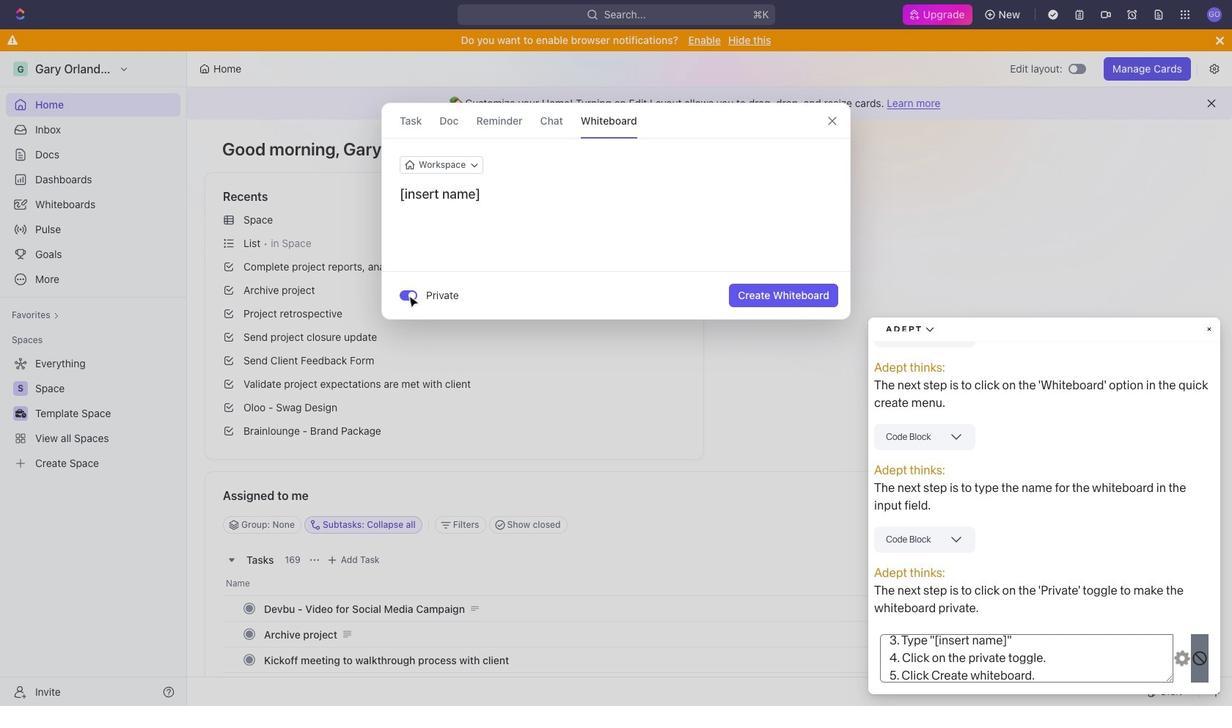 Task type: locate. For each thing, give the bounding box(es) containing it.
alert
[[187, 87, 1233, 120]]

tree inside sidebar 'navigation'
[[6, 352, 181, 475]]

dialog
[[382, 103, 851, 320]]

tree
[[6, 352, 181, 475]]



Task type: vqa. For each thing, say whether or not it's contained in the screenshot.
tree
yes



Task type: describe. For each thing, give the bounding box(es) containing it.
sidebar navigation
[[0, 51, 187, 707]]

Name this Whiteboard... field
[[382, 186, 850, 203]]



